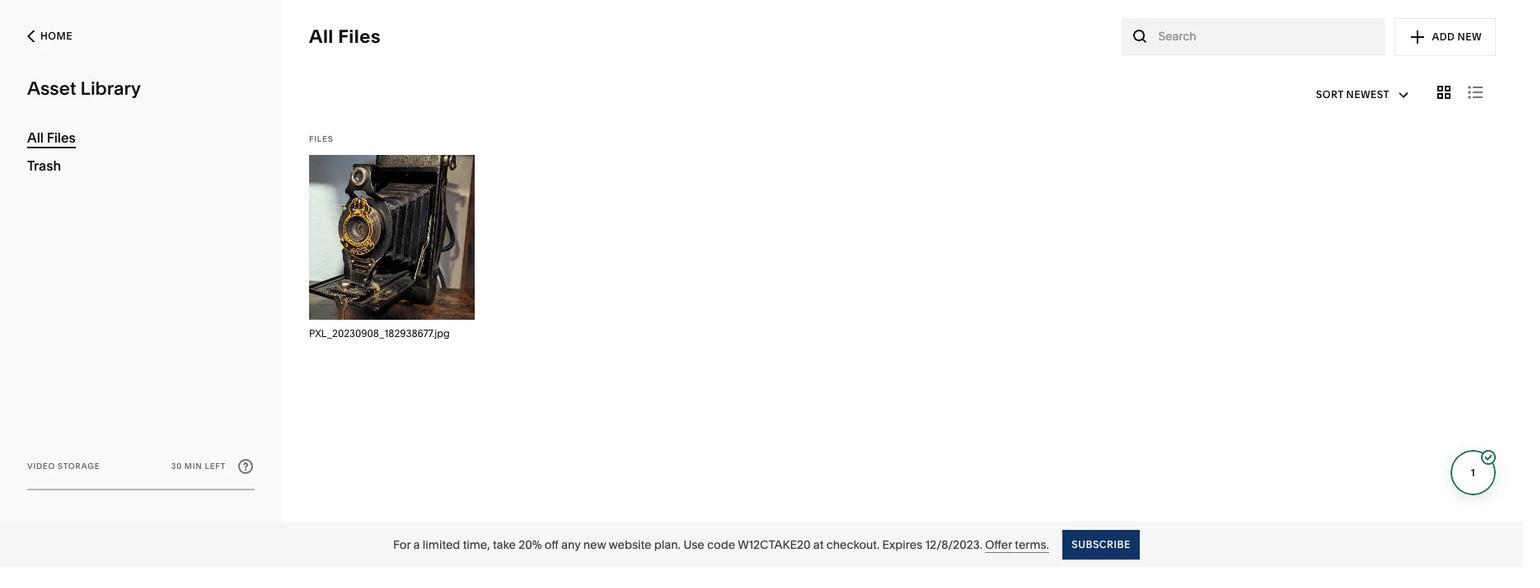 Task type: describe. For each thing, give the bounding box(es) containing it.
newest
[[1347, 88, 1390, 100]]

Search field
[[1159, 27, 1377, 45]]

new
[[583, 537, 606, 552]]

pxl_20230908_182938677.jpg
[[309, 327, 450, 340]]

0 horizontal spatial files
[[47, 129, 76, 146]]

1 vertical spatial all
[[27, 129, 44, 146]]

offer
[[985, 537, 1012, 552]]

use
[[684, 537, 705, 552]]

subscribe button
[[1063, 530, 1139, 559]]

1 button
[[1451, 450, 1496, 495]]

all files inside button
[[309, 26, 381, 48]]

video
[[27, 462, 55, 471]]

offer terms. link
[[985, 537, 1049, 553]]

new
[[1458, 31, 1482, 43]]

1
[[1471, 466, 1476, 479]]

w12ctake20
[[738, 537, 811, 552]]

asset library
[[27, 77, 141, 100]]

home button
[[22, 0, 255, 73]]

all inside button
[[309, 26, 334, 48]]

video storage
[[27, 462, 100, 471]]

time,
[[463, 537, 490, 552]]

30 min left
[[171, 462, 226, 471]]

sort
[[1317, 88, 1344, 101]]

20%
[[519, 537, 542, 552]]

12/8/2023.
[[926, 537, 983, 552]]

storage
[[58, 462, 100, 471]]

code
[[707, 537, 735, 552]]

add new button
[[1395, 18, 1496, 56]]

trash
[[27, 157, 61, 174]]



Task type: vqa. For each thing, say whether or not it's contained in the screenshot.
Coffeyville,
no



Task type: locate. For each thing, give the bounding box(es) containing it.
asset
[[27, 77, 76, 100]]

1 horizontal spatial files
[[309, 134, 333, 143]]

any
[[561, 537, 581, 552]]

website
[[609, 537, 652, 552]]

all files button
[[300, 21, 390, 54]]

1 horizontal spatial all
[[309, 26, 334, 48]]

1 vertical spatial all files
[[27, 129, 76, 146]]

add new
[[1432, 31, 1482, 43]]

take
[[493, 537, 516, 552]]

a
[[414, 537, 420, 552]]

files inside button
[[338, 26, 381, 48]]

for a limited time, take 20% off any new website plan. use code w12ctake20 at checkout. expires 12/8/2023. offer terms.
[[393, 537, 1049, 552]]

expires
[[883, 537, 923, 552]]

all files
[[309, 26, 381, 48], [27, 129, 76, 146]]

limited
[[423, 537, 460, 552]]

at
[[814, 537, 824, 552]]

all
[[309, 26, 334, 48], [27, 129, 44, 146]]

left
[[205, 462, 226, 471]]

0 vertical spatial all files
[[309, 26, 381, 48]]

0 horizontal spatial all files
[[27, 129, 76, 146]]

30
[[171, 462, 182, 471]]

home
[[40, 30, 72, 42]]

pxl_20230908_182938677.jpg button
[[309, 155, 475, 347]]

subscribe
[[1072, 538, 1130, 550]]

checkout.
[[827, 537, 880, 552]]

0 horizontal spatial all
[[27, 129, 44, 146]]

for
[[393, 537, 411, 552]]

plan.
[[654, 537, 681, 552]]

files
[[338, 26, 381, 48], [47, 129, 76, 146], [309, 134, 333, 143]]

None field
[[1306, 74, 1420, 115]]

add
[[1432, 31, 1455, 43]]

none field containing sort newest
[[1306, 74, 1420, 115]]

sort newest
[[1317, 88, 1390, 101]]

2 horizontal spatial files
[[338, 26, 381, 48]]

library
[[80, 77, 141, 100]]

off
[[545, 537, 559, 552]]

0 vertical spatial all
[[309, 26, 334, 48]]

terms.
[[1015, 537, 1049, 552]]

min
[[185, 462, 202, 471]]

1 horizontal spatial all files
[[309, 26, 381, 48]]



